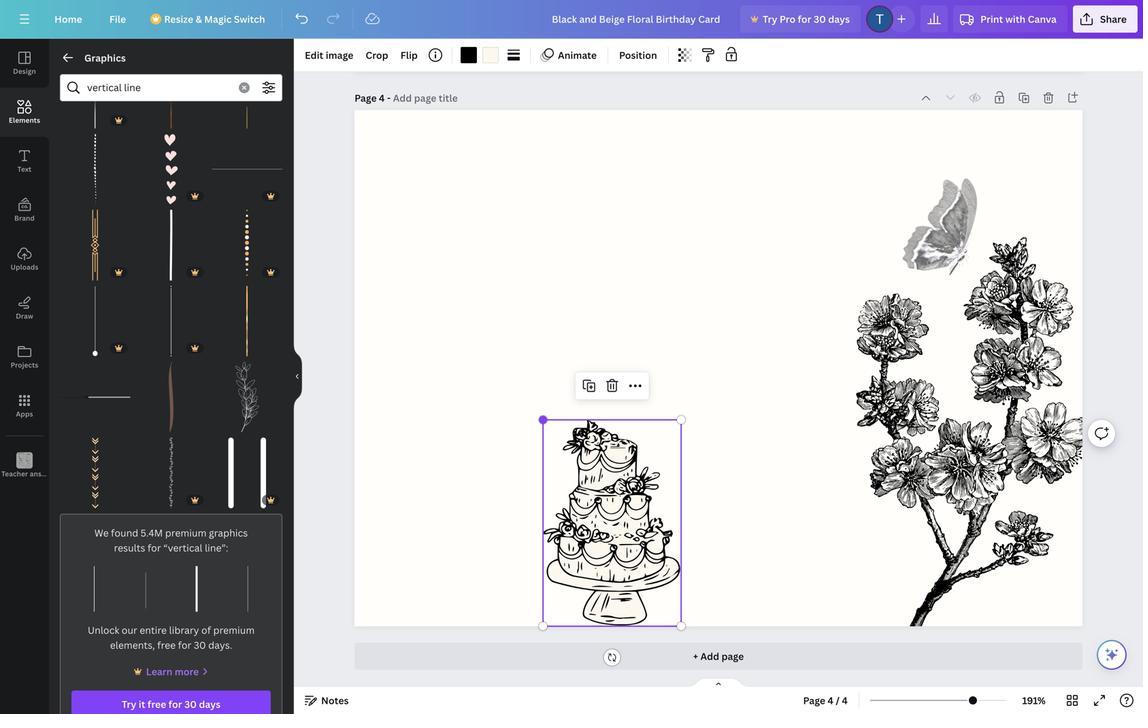 Task type: vqa. For each thing, say whether or not it's contained in the screenshot.
BRAND
yes



Task type: describe. For each thing, give the bounding box(es) containing it.
text button
[[0, 137, 49, 186]]

page
[[722, 650, 744, 663]]

/
[[836, 695, 840, 707]]

show pages image
[[686, 678, 751, 689]]

brand
[[14, 214, 35, 223]]

"vertical
[[163, 542, 202, 555]]

hearts cute vertical line drawing image
[[136, 134, 206, 205]]

we found 5.4m premium graphics results for "vertical line":
[[94, 527, 248, 555]]

+ add page
[[693, 650, 744, 663]]

home link
[[44, 5, 93, 33]]

flip
[[401, 49, 418, 62]]

page 4 -
[[355, 92, 393, 104]]

share
[[1100, 13, 1127, 26]]

-
[[387, 92, 391, 104]]

for inside button
[[798, 13, 812, 26]]

try for try it free for 30 days
[[122, 698, 136, 711]]

#000000 image
[[461, 47, 477, 63]]

we
[[94, 527, 109, 540]]

pro
[[780, 13, 796, 26]]

;
[[24, 471, 25, 478]]

4 for /
[[828, 695, 834, 707]]

vertical pattern image
[[60, 438, 130, 509]]

print
[[981, 13, 1003, 26]]

#000000 image
[[461, 47, 477, 63]]

premium inside unlock our entire library of premium elements, free for 30 days.
[[213, 624, 255, 637]]

animate button
[[536, 44, 602, 66]]

for inside we found 5.4m premium graphics results for "vertical line":
[[148, 542, 161, 555]]

teacher answer keys
[[1, 470, 71, 479]]

elements
[[9, 116, 40, 125]]

elements,
[[110, 639, 155, 652]]

apps
[[16, 410, 33, 419]]

try for try pro for 30 days
[[763, 13, 778, 26]]

main menu bar
[[0, 0, 1143, 39]]

crop button
[[360, 44, 394, 66]]

it
[[139, 698, 145, 711]]

edit image
[[305, 49, 353, 62]]

page for page 4 / 4
[[803, 695, 826, 707]]

days inside try pro for 30 days button
[[828, 13, 850, 26]]

line":
[[205, 542, 228, 555]]

learn
[[146, 666, 172, 679]]

try it free for 30 days
[[122, 698, 221, 711]]

home
[[54, 13, 82, 26]]

add
[[701, 650, 719, 663]]

side panel tab list
[[0, 39, 71, 491]]

free inside button
[[148, 698, 166, 711]]

page for page 4 -
[[355, 92, 377, 104]]

edit
[[305, 49, 324, 62]]

library
[[169, 624, 199, 637]]

projects
[[11, 361, 38, 370]]

flip button
[[395, 44, 423, 66]]

30 inside unlock our entire library of premium elements, free for 30 days.
[[194, 639, 206, 652]]

vertical border text divider art deco line icon image
[[60, 210, 130, 281]]

position
[[619, 49, 657, 62]]

5.4m
[[141, 527, 163, 540]]

entire
[[140, 624, 167, 637]]

uploads
[[11, 263, 38, 272]]

unlock our entire library of premium elements, free for 30 days.
[[88, 624, 255, 652]]

edit image button
[[299, 44, 359, 66]]

elements button
[[0, 88, 49, 137]]

days.
[[208, 639, 232, 652]]

draw
[[16, 312, 33, 321]]

for inside button
[[169, 698, 182, 711]]

learn more
[[146, 666, 199, 679]]



Task type: locate. For each thing, give the bounding box(es) containing it.
for inside unlock our entire library of premium elements, free for 30 days.
[[178, 639, 191, 652]]

brown vertical line image
[[136, 362, 206, 433]]

with
[[1006, 13, 1026, 26]]

for down 5.4m
[[148, 542, 161, 555]]

free inside unlock our entire library of premium elements, free for 30 days.
[[157, 639, 176, 652]]

position button
[[614, 44, 663, 66]]

try left pro
[[763, 13, 778, 26]]

0 vertical spatial free
[[157, 639, 176, 652]]

our
[[122, 624, 137, 637]]

&
[[196, 13, 202, 26]]

notes button
[[299, 690, 354, 712]]

try pro for 30 days button
[[740, 5, 861, 33]]

1 horizontal spatial 4
[[828, 695, 834, 707]]

design button
[[0, 39, 49, 88]]

30 inside button
[[814, 13, 826, 26]]

hide image
[[293, 344, 302, 409]]

4
[[379, 92, 385, 104], [828, 695, 834, 707], [842, 695, 848, 707]]

dotted vertical line image
[[212, 210, 282, 281]]

1 vertical spatial free
[[148, 698, 166, 711]]

+
[[693, 650, 698, 663]]

results
[[114, 542, 145, 555]]

brand button
[[0, 186, 49, 235]]

try inside button
[[763, 13, 778, 26]]

lined wireframe slider image
[[60, 362, 130, 433]]

1 horizontal spatial days
[[828, 13, 850, 26]]

1 horizontal spatial try
[[763, 13, 778, 26]]

0 horizontal spatial try
[[122, 698, 136, 711]]

premium up "vertical at the bottom
[[165, 527, 207, 540]]

canva
[[1028, 13, 1057, 26]]

file
[[109, 13, 126, 26]]

page left -
[[355, 92, 377, 104]]

gold line image
[[212, 286, 282, 357]]

design
[[13, 67, 36, 76]]

#fef8ee image
[[482, 47, 499, 63]]

premium up days.
[[213, 624, 255, 637]]

1 vertical spatial try
[[122, 698, 136, 711]]

graphics
[[84, 51, 126, 64]]

of
[[201, 624, 211, 637]]

30 down of
[[194, 639, 206, 652]]

4 left /
[[828, 695, 834, 707]]

days right pro
[[828, 13, 850, 26]]

2 horizontal spatial 4
[[842, 695, 848, 707]]

color group
[[458, 44, 502, 66]]

4 right /
[[842, 695, 848, 707]]

animate
[[558, 49, 597, 62]]

Search graphics search field
[[87, 75, 231, 101]]

for right pro
[[798, 13, 812, 26]]

page 4 / 4
[[803, 695, 848, 707]]

image
[[326, 49, 353, 62]]

resize
[[164, 13, 193, 26]]

Design title text field
[[541, 5, 735, 33]]

page 4 / 4 button
[[798, 690, 853, 712]]

draw button
[[0, 284, 49, 333]]

0 vertical spatial page
[[355, 92, 377, 104]]

unlock
[[88, 624, 119, 637]]

for down learn more
[[169, 698, 182, 711]]

crop
[[366, 49, 388, 62]]

found
[[111, 527, 138, 540]]

0 horizontal spatial premium
[[165, 527, 207, 540]]

try
[[763, 13, 778, 26], [122, 698, 136, 711]]

1 vertical spatial 30
[[194, 639, 206, 652]]

0 vertical spatial 30
[[814, 13, 826, 26]]

0 horizontal spatial page
[[355, 92, 377, 104]]

resize & magic switch button
[[142, 5, 276, 33]]

print with canva button
[[953, 5, 1068, 33]]

30 down more
[[184, 698, 197, 711]]

1 vertical spatial page
[[803, 695, 826, 707]]

0 vertical spatial premium
[[165, 527, 207, 540]]

free
[[157, 639, 176, 652], [148, 698, 166, 711]]

for
[[798, 13, 812, 26], [148, 542, 161, 555], [178, 639, 191, 652], [169, 698, 182, 711]]

projects button
[[0, 333, 49, 382]]

free right it
[[148, 698, 166, 711]]

copper line image
[[136, 58, 206, 129]]

page
[[355, 92, 377, 104], [803, 695, 826, 707]]

more
[[175, 666, 199, 679]]

answer
[[30, 470, 54, 479]]

premium
[[165, 527, 207, 540], [213, 624, 255, 637]]

1 vertical spatial premium
[[213, 624, 255, 637]]

keys
[[55, 470, 71, 479]]

1 horizontal spatial premium
[[213, 624, 255, 637]]

191% button
[[1012, 690, 1056, 712]]

file button
[[99, 5, 137, 33]]

premium inside we found 5.4m premium graphics results for "vertical line":
[[165, 527, 207, 540]]

4 for -
[[379, 92, 385, 104]]

0 horizontal spatial days
[[199, 698, 221, 711]]

switch
[[234, 13, 265, 26]]

learn more button
[[131, 664, 211, 680]]

2 vertical spatial 30
[[184, 698, 197, 711]]

uploads button
[[0, 235, 49, 284]]

days down more
[[199, 698, 221, 711]]

group
[[60, 58, 130, 129], [136, 58, 206, 129], [212, 58, 282, 129], [60, 126, 130, 205], [136, 134, 206, 205], [212, 134, 282, 205], [136, 202, 206, 281], [212, 202, 282, 281], [60, 210, 130, 281], [60, 278, 130, 357], [136, 278, 206, 357], [212, 278, 282, 357], [60, 362, 130, 433], [136, 362, 206, 433], [212, 430, 282, 509], [60, 438, 130, 509], [136, 438, 206, 509]]

#fef8ee image
[[482, 47, 499, 63]]

print with canva
[[981, 13, 1057, 26]]

for down library
[[178, 639, 191, 652]]

page left /
[[803, 695, 826, 707]]

Page title text field
[[393, 91, 459, 105]]

teacher
[[1, 470, 28, 479]]

days
[[828, 13, 850, 26], [199, 698, 221, 711]]

30 inside button
[[184, 698, 197, 711]]

+ add page button
[[355, 643, 1083, 670]]

0 horizontal spatial 4
[[379, 92, 385, 104]]

canva assistant image
[[1104, 647, 1120, 664]]

days inside try it free for 30 days button
[[199, 698, 221, 711]]

gold vertical lines image
[[212, 58, 282, 129]]

share button
[[1073, 5, 1138, 33]]

text
[[17, 165, 32, 174]]

try left it
[[122, 698, 136, 711]]

try inside button
[[122, 698, 136, 711]]

notes
[[321, 695, 349, 707]]

0 vertical spatial days
[[828, 13, 850, 26]]

30 right pro
[[814, 13, 826, 26]]

30
[[814, 13, 826, 26], [194, 639, 206, 652], [184, 698, 197, 711]]

try pro for 30 days
[[763, 13, 850, 26]]

apps button
[[0, 382, 49, 431]]

magic
[[204, 13, 232, 26]]

191%
[[1022, 695, 1046, 707]]

free down entire
[[157, 639, 176, 652]]

graphics
[[209, 527, 248, 540]]

4 left -
[[379, 92, 385, 104]]

page inside button
[[803, 695, 826, 707]]

0 vertical spatial try
[[763, 13, 778, 26]]

try it free for 30 days button
[[71, 691, 271, 715]]

1 horizontal spatial page
[[803, 695, 826, 707]]

resize & magic switch
[[164, 13, 265, 26]]

1 vertical spatial days
[[199, 698, 221, 711]]



